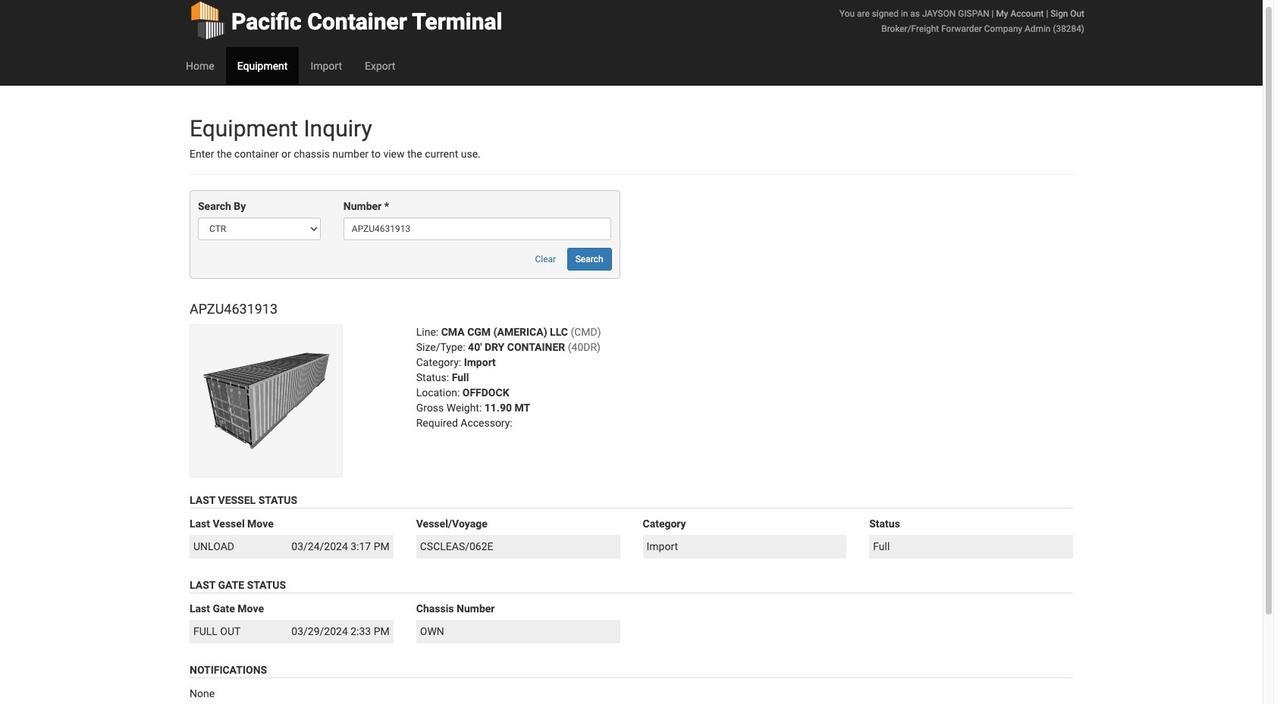 Task type: locate. For each thing, give the bounding box(es) containing it.
None text field
[[344, 218, 612, 241]]



Task type: describe. For each thing, give the bounding box(es) containing it.
40dr image
[[190, 325, 343, 478]]



